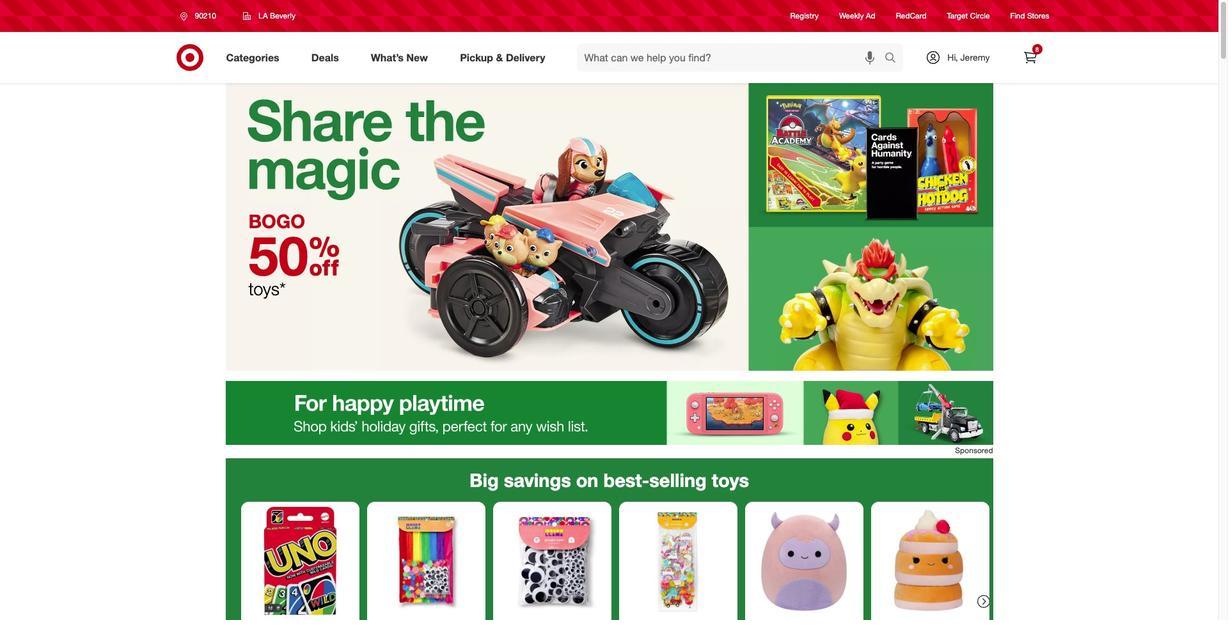 Task type: locate. For each thing, give the bounding box(es) containing it.
What can we help you find? suggestions appear below search field
[[577, 44, 888, 72]]

target circle
[[947, 11, 990, 21]]

125ct googly eyes with sticker back black - mondo llama™ image
[[498, 508, 606, 616]]

beverly
[[270, 11, 296, 20]]

find stores
[[1011, 11, 1050, 21]]

sponsored
[[955, 446, 993, 456]]

redcard
[[896, 11, 927, 21]]

big
[[470, 469, 499, 492]]

pickup
[[460, 51, 493, 64]]

weekly ad link
[[839, 11, 876, 21]]


[[308, 223, 340, 289]]

90210 button
[[172, 4, 230, 28]]

categories link
[[215, 44, 295, 72]]

what's
[[371, 51, 404, 64]]

categories
[[226, 51, 279, 64]]

squishmallows 11" ronalda the pink and purple yeti plush toy (target exclusive) image
[[750, 508, 858, 616]]

deals link
[[301, 44, 355, 72]]

best-
[[604, 469, 650, 492]]

what's new link
[[360, 44, 444, 72]]

300pc craft combo value pack - mondo llama™ image
[[372, 508, 480, 616]]

hi, jeremy
[[948, 52, 990, 63]]

search
[[879, 52, 910, 65]]

ad
[[866, 11, 876, 21]]

jeremy
[[961, 52, 990, 63]]

find stores link
[[1011, 11, 1050, 21]]

90210
[[195, 11, 216, 20]]

circle
[[970, 11, 990, 21]]

8 link
[[1016, 44, 1045, 72]]

uno card game image
[[246, 508, 354, 616]]



Task type: describe. For each thing, give the bounding box(es) containing it.
157ct 3d puffy stickers - mondo llama™ image
[[624, 508, 732, 616]]

toys*
[[249, 278, 286, 299]]

weekly
[[839, 11, 864, 21]]

share the magic image
[[226, 83, 993, 371]]

toys
[[712, 469, 749, 492]]

registry
[[791, 11, 819, 21]]

on
[[576, 469, 599, 492]]

new
[[407, 51, 428, 64]]

carousel region
[[226, 459, 993, 621]]

target
[[947, 11, 968, 21]]

find
[[1011, 11, 1025, 21]]

pickup & delivery link
[[449, 44, 561, 72]]

la
[[258, 11, 268, 20]]

&
[[496, 51, 503, 64]]

8
[[1036, 45, 1039, 53]]

weekly ad
[[839, 11, 876, 21]]

advertisement region
[[226, 381, 993, 445]]

50
[[249, 223, 308, 289]]

squishmallows 16" sawtelle the strawberry pancakes plush toy (target exclusive) image
[[876, 508, 984, 616]]

hi,
[[948, 52, 958, 63]]

selling
[[650, 469, 707, 492]]

50 
[[249, 223, 340, 289]]

registry link
[[791, 11, 819, 21]]

search button
[[879, 44, 910, 74]]

la beverly button
[[235, 4, 304, 28]]

delivery
[[506, 51, 545, 64]]

redcard link
[[896, 11, 927, 21]]

bogo
[[249, 210, 305, 233]]

target circle link
[[947, 11, 990, 21]]

savings
[[504, 469, 571, 492]]

stores
[[1028, 11, 1050, 21]]

big savings on best-selling toys
[[470, 469, 749, 492]]

what's new
[[371, 51, 428, 64]]

la beverly
[[258, 11, 296, 20]]

pickup & delivery
[[460, 51, 545, 64]]

deals
[[311, 51, 339, 64]]



Task type: vqa. For each thing, say whether or not it's contained in the screenshot.
Weekly Ad
yes



